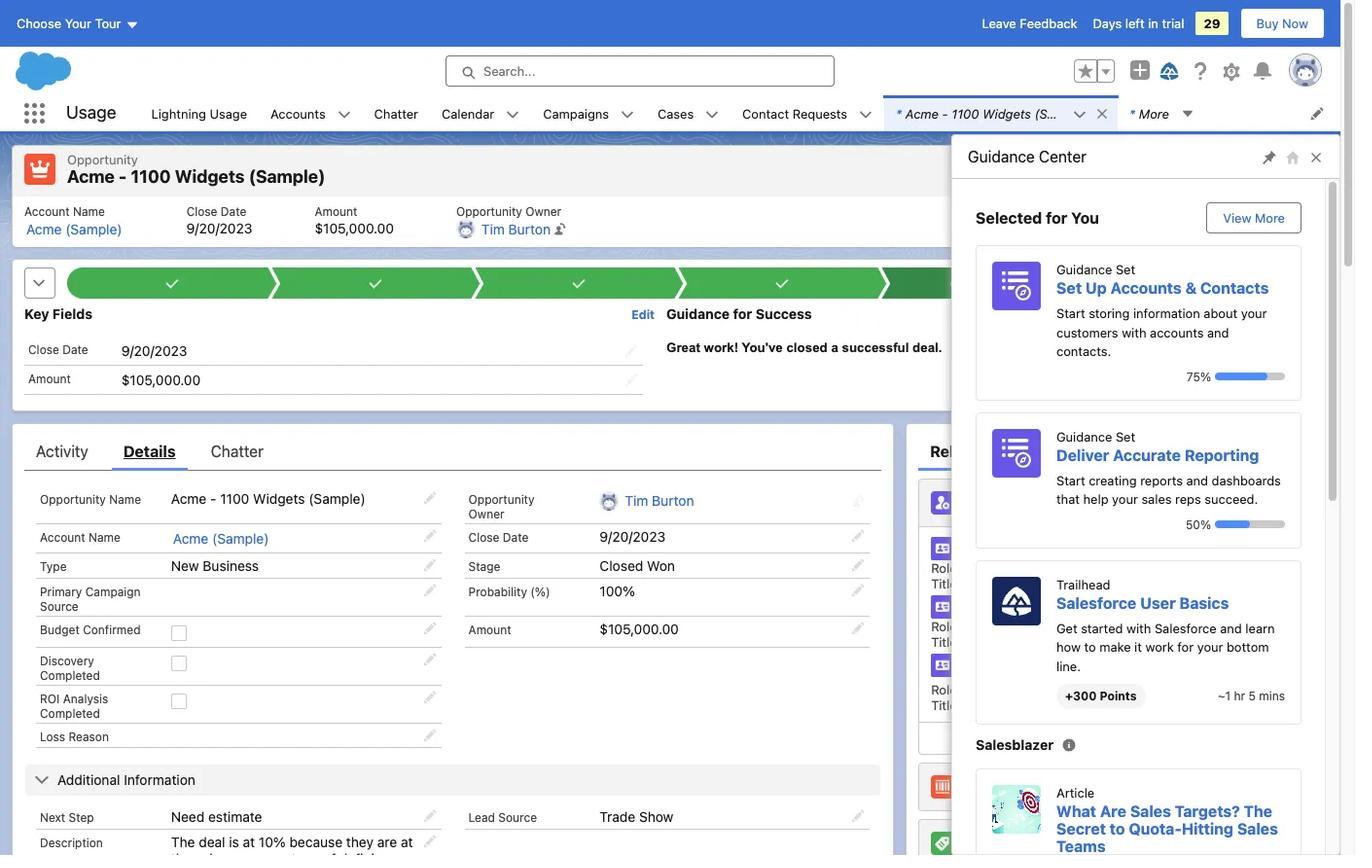 Task type: vqa. For each thing, say whether or not it's contained in the screenshot.
Quotes list item
no



Task type: describe. For each thing, give the bounding box(es) containing it.
center
[[1039, 148, 1087, 165]]

contact requests link
[[731, 95, 859, 131]]

view more
[[1223, 210, 1285, 226]]

1 vertical spatial source
[[499, 810, 537, 825]]

* for * acme - 1100 widgets (sample) | opportunity
[[896, 106, 902, 121]]

left
[[1126, 16, 1145, 31]]

now
[[1282, 16, 1309, 31]]

0 horizontal spatial tim burton
[[482, 220, 551, 237]]

start inside guidance set set up accounts & contacts start storing information about your customers with accounts and contacts.
[[1057, 306, 1086, 321]]

campaigns link
[[532, 95, 621, 131]]

1 vertical spatial closed
[[600, 558, 643, 574]]

list for leave feedback link
[[140, 95, 1341, 131]]

3 role: from the top
[[931, 682, 961, 698]]

1 vertical spatial 9/20/2023
[[121, 343, 187, 359]]

text default image inside additional information dropdown button
[[34, 772, 50, 788]]

a
[[831, 341, 839, 355]]

loss reason
[[40, 729, 109, 744]]

edit type image
[[423, 559, 436, 572]]

start inside guidance set deliver accurate reporting start creating reports and dashboards that help your sales reps succeed.
[[1057, 472, 1086, 488]]

(sample) inside jennifer stamos (sample) link
[[1074, 598, 1131, 614]]

1 horizontal spatial close date
[[469, 531, 529, 545]]

progress bar image
[[1215, 373, 1268, 380]]

jennifer stamos (sample) image
[[931, 596, 955, 619]]

contact for contact roles (3)
[[966, 495, 1020, 511]]

details link
[[123, 432, 176, 471]]

(sample) inside leanne tomlin (sample) link
[[1062, 539, 1119, 556]]

guidance for guidance set deliver accurate reporting start creating reports and dashboards that help your sales reps succeed.
[[1057, 429, 1112, 444]]

next
[[40, 810, 65, 825]]

trailhead salesforce user basics get started with salesforce and learn how to make it work for your bottom line.
[[1057, 577, 1275, 674]]

1 completed from the top
[[40, 668, 100, 683]]

1 horizontal spatial owner
[[526, 204, 562, 218]]

clone button
[[1219, 155, 1286, 187]]

(sample) inside acme (sample) link
[[212, 531, 269, 547]]

(sample) left |
[[1035, 106, 1088, 121]]

you've
[[742, 341, 783, 355]]

information
[[1134, 306, 1200, 321]]

leanne
[[968, 539, 1014, 556]]

lightning usage
[[151, 106, 247, 121]]

role: for leanne
[[931, 561, 961, 576]]

your inside guidance set set up accounts & contacts start storing information about your customers with accounts and contacts.
[[1241, 306, 1267, 321]]

1 horizontal spatial sales
[[1238, 820, 1278, 838]]

10%
[[259, 833, 286, 850]]

contacts
[[1201, 279, 1269, 297]]

0 horizontal spatial chatter
[[211, 443, 264, 460]]

maker
[[1097, 682, 1133, 698]]

how
[[1057, 639, 1081, 655]]

2 vertical spatial close
[[469, 531, 500, 545]]

* acme - 1100 widgets (sample) | opportunity
[[896, 106, 1171, 121]]

1 vertical spatial tim burton
[[625, 493, 694, 509]]

of
[[323, 850, 336, 855]]

account for account name acme (sample)
[[24, 204, 70, 218]]

additional information button
[[25, 764, 881, 796]]

tomlin
[[1018, 539, 1059, 556]]

confirmed
[[83, 623, 141, 638]]

(sample) left edit opportunity name image
[[309, 491, 366, 507]]

* more
[[1130, 106, 1170, 121]]

tour
[[95, 16, 121, 31]]

leanne tomlin (sample)
[[968, 539, 1119, 556]]

+300 points
[[1065, 689, 1137, 703]]

success
[[756, 305, 812, 322]]

cases link
[[646, 95, 706, 131]]

lightning usage link
[[140, 95, 259, 131]]

they
[[346, 833, 374, 850]]

howard jones (sample) image
[[931, 654, 955, 677]]

jennifer stamos (sample)
[[968, 598, 1131, 614]]

|
[[1091, 106, 1096, 121]]

(0) for products (0)
[[1031, 779, 1052, 795]]

won
[[647, 558, 675, 574]]

closed
[[787, 341, 828, 355]]

list for lightning usage link on the top of the page
[[13, 196, 1328, 247]]

acme (sample)
[[173, 531, 269, 547]]

account name
[[40, 531, 120, 545]]

0 horizontal spatial stage
[[469, 560, 501, 574]]

primary
[[40, 585, 82, 600]]

chatter inside list
[[374, 106, 418, 121]]

probability (%)
[[469, 585, 550, 600]]

$105,000.00 for close date
[[121, 372, 201, 388]]

process
[[231, 850, 281, 855]]

edit account name image
[[423, 530, 436, 543]]

customers
[[1057, 325, 1119, 340]]

lead source
[[469, 810, 537, 825]]

account for account name
[[40, 531, 85, 545]]

2 vertical spatial 9/20/2023
[[600, 529, 666, 545]]

jones
[[1020, 656, 1058, 673]]

economic
[[1043, 619, 1101, 635]]

0 vertical spatial salesforce
[[1057, 594, 1137, 612]]

up
[[1086, 279, 1107, 297]]

0 horizontal spatial edit
[[632, 307, 655, 322]]

1 horizontal spatial tim burton link
[[625, 493, 694, 510]]

0 horizontal spatial text default image
[[1073, 108, 1087, 121]]

0 vertical spatial acme (sample) link
[[26, 220, 122, 238]]

2 at from the left
[[401, 833, 413, 850]]

details
[[123, 443, 176, 460]]

0 horizontal spatial close
[[28, 343, 59, 357]]

progress bar image
[[1215, 521, 1250, 528]]

0 horizontal spatial buyer
[[1043, 698, 1077, 713]]

storing
[[1089, 306, 1130, 321]]

leave feedback link
[[982, 16, 1078, 31]]

days left in trial
[[1093, 16, 1185, 31]]

close inside close date 9/20/2023
[[186, 204, 217, 218]]

edit roi analysis completed image
[[423, 690, 436, 704]]

the inside article what are sales targets? the secret to quota-hitting sales teams
[[1244, 803, 1273, 820]]

your inside guidance set deliver accurate reporting start creating reports and dashboards that help your sales reps succeed.
[[1112, 491, 1138, 507]]

edit lead source image
[[852, 809, 865, 823]]

budget confirmed
[[40, 623, 141, 638]]

succeed.
[[1205, 491, 1258, 507]]

because
[[289, 833, 343, 850]]

1 horizontal spatial salesforce
[[1155, 620, 1217, 636]]

customer
[[1063, 576, 1120, 592]]

business
[[203, 558, 259, 574]]

name for account name
[[89, 531, 120, 545]]

accounts
[[1150, 325, 1204, 340]]

50%
[[1186, 517, 1211, 532]]

- for acme - 1100 widgets (sample) | opportunity
[[942, 106, 948, 121]]

days
[[1093, 16, 1122, 31]]

to inside trailhead salesforce user basics get started with salesforce and learn how to make it work for your bottom line.
[[1084, 639, 1096, 655]]

1 horizontal spatial burton
[[652, 493, 694, 509]]

requests
[[793, 106, 847, 121]]

key fields
[[24, 305, 92, 322]]

your inside trailhead salesforce user basics get started with salesforce and learn how to make it work for your bottom line.
[[1197, 639, 1223, 655]]

campaigns list item
[[532, 95, 646, 131]]

tab list containing activity
[[24, 432, 882, 471]]

article what are sales targets? the secret to quota-hitting sales teams
[[1057, 785, 1278, 855]]

teams
[[1057, 838, 1106, 855]]

with inside guidance set set up accounts & contacts start storing information about your customers with accounts and contacts.
[[1122, 325, 1147, 340]]

great
[[667, 341, 700, 355]]

text default image for cases
[[706, 108, 719, 121]]

edit inside button
[[1111, 163, 1133, 179]]

progress bar progress bar for deliver accurate reporting
[[1215, 521, 1285, 528]]

targets?
[[1175, 803, 1240, 820]]

more for view more
[[1255, 210, 1285, 226]]

(0) for quotes (0)
[[1019, 835, 1039, 852]]

completed inside roi analysis completed
[[40, 706, 100, 721]]

2 horizontal spatial date
[[503, 531, 529, 545]]

in
[[1148, 16, 1159, 31]]

1 at from the left
[[243, 833, 255, 850]]

edit stage image
[[852, 559, 865, 572]]

key
[[24, 305, 49, 322]]

creating
[[1089, 472, 1137, 488]]

related
[[930, 443, 988, 460]]

trailhead
[[1057, 577, 1111, 592]]

opportunity inside opportunity acme - 1100 widgets (sample)
[[67, 152, 138, 167]]

edit opportunity name image
[[423, 492, 436, 505]]

0 vertical spatial $105,000.00
[[315, 219, 394, 236]]

edit amount image
[[852, 622, 865, 636]]

name for account name acme (sample)
[[73, 204, 105, 218]]

75%
[[1187, 369, 1211, 384]]

2 vertical spatial widgets
[[253, 491, 305, 507]]

chatter link for activity link
[[211, 432, 264, 471]]

amount inside amount $105,000.00
[[315, 204, 358, 218]]

* for * more
[[1130, 106, 1135, 121]]

secret
[[1057, 820, 1106, 838]]

vp customer support
[[1043, 576, 1171, 592]]

1 horizontal spatial text default image
[[1181, 107, 1195, 120]]

1 vertical spatial acme (sample) link
[[173, 531, 269, 548]]

next step
[[40, 810, 94, 825]]

(sample) inside howard jones (sample) link
[[1061, 656, 1118, 673]]

need estimate
[[171, 808, 262, 825]]

reporting
[[1185, 446, 1260, 464]]

points
[[1100, 689, 1137, 703]]

change
[[1152, 275, 1197, 290]]

contact for contact requests
[[743, 106, 789, 121]]

widgets for acme - 1100 widgets (sample) | opportunity
[[983, 106, 1031, 121]]

contacts.
[[1057, 343, 1112, 359]]

president and ceo
[[1043, 635, 1154, 650]]

and left it
[[1103, 635, 1124, 650]]

1 horizontal spatial usage
[[210, 106, 247, 121]]

guidance for guidance set set up accounts & contacts start storing information about your customers with accounts and contacts.
[[1057, 262, 1112, 277]]

1 horizontal spatial 1100
[[220, 491, 249, 507]]

opportunity image
[[24, 154, 55, 185]]

information
[[124, 771, 195, 788]]

quotes
[[966, 835, 1015, 852]]

text default image for contact requests
[[859, 108, 873, 121]]

0 vertical spatial opportunity owner
[[456, 204, 562, 218]]

0 horizontal spatial sales
[[1130, 803, 1171, 820]]

to inside article what are sales targets? the secret to quota-hitting sales teams
[[1110, 820, 1125, 838]]

0 horizontal spatial close date
[[28, 343, 88, 357]]

text default image for calendar
[[506, 108, 520, 121]]

and inside trailhead salesforce user basics get started with salesforce and learn how to make it work for your bottom line.
[[1220, 620, 1242, 636]]

great work! you've closed a successful deal.
[[667, 341, 942, 355]]

1 vertical spatial opportunity owner
[[469, 493, 535, 522]]

discovery
[[40, 653, 94, 668]]



Task type: locate. For each thing, give the bounding box(es) containing it.
cases
[[658, 106, 694, 121]]

text default image left |
[[1073, 108, 1087, 121]]

start
[[1057, 306, 1086, 321], [1057, 472, 1086, 488]]

1 vertical spatial 1100
[[131, 166, 171, 187]]

to down economic buyer
[[1084, 639, 1096, 655]]

selected
[[976, 209, 1042, 227]]

more for * more
[[1139, 106, 1170, 121]]

0 horizontal spatial closed
[[600, 558, 643, 574]]

guidance inside guidance set deliver accurate reporting start creating reports and dashboards that help your sales reps succeed.
[[1057, 429, 1112, 444]]

0 vertical spatial stage
[[1245, 275, 1279, 290]]

edit probability (%) image
[[852, 584, 865, 598]]

1 vertical spatial more
[[1255, 210, 1285, 226]]

delete
[[1165, 163, 1203, 179]]

1 vertical spatial list
[[13, 196, 1328, 247]]

list containing lightning usage
[[140, 95, 1341, 131]]

the down need
[[171, 833, 195, 850]]

chatter up acme - 1100 widgets (sample) at the bottom
[[211, 443, 264, 460]]

chatter link
[[363, 95, 430, 131], [211, 432, 264, 471]]

0 horizontal spatial tim burton link
[[482, 220, 551, 238]]

1 horizontal spatial source
[[499, 810, 537, 825]]

1 vertical spatial account
[[40, 531, 85, 545]]

activity
[[36, 443, 88, 460]]

clone
[[1236, 163, 1270, 179]]

chatter left calendar "link"
[[374, 106, 418, 121]]

0 horizontal spatial burton
[[509, 220, 551, 237]]

text default image
[[1096, 107, 1109, 120], [337, 108, 351, 121], [506, 108, 520, 121], [621, 108, 634, 121], [706, 108, 719, 121], [859, 108, 873, 121], [34, 772, 50, 788]]

2 progress bar progress bar from the top
[[1215, 521, 1285, 528]]

close down opportunity acme - 1100 widgets (sample)
[[186, 204, 217, 218]]

1 vertical spatial $105,000.00
[[121, 372, 201, 388]]

0 vertical spatial owner
[[526, 204, 562, 218]]

contact left requests
[[743, 106, 789, 121]]

closed up 100%
[[600, 558, 643, 574]]

0 vertical spatial set
[[1116, 262, 1136, 277]]

trade
[[600, 808, 636, 825]]

sales inside guidance set deliver accurate reporting start creating reports and dashboards that help your sales reps succeed.
[[1142, 491, 1172, 507]]

follow button
[[984, 155, 1074, 187]]

more right view
[[1255, 210, 1285, 226]]

edit next step image
[[423, 809, 436, 823]]

amount for close date
[[28, 372, 71, 387]]

acme (sample) link down the opportunity image
[[26, 220, 122, 238]]

1100 inside opportunity acme - 1100 widgets (sample)
[[131, 166, 171, 187]]

are
[[1100, 803, 1127, 820]]

tim burton up 'won'
[[625, 493, 694, 509]]

completed up analysis
[[40, 668, 100, 683]]

1100 for acme - 1100 widgets (sample)
[[131, 166, 171, 187]]

text default image for accounts
[[337, 108, 351, 121]]

0 horizontal spatial date
[[62, 343, 88, 357]]

1 horizontal spatial sales
[[1142, 491, 1172, 507]]

text default image inside 'cases' list item
[[706, 108, 719, 121]]

0 horizontal spatial sales
[[195, 850, 227, 855]]

guidance set set up accounts & contacts start storing information about your customers with accounts and contacts.
[[1057, 262, 1269, 359]]

deliver
[[1057, 446, 1109, 464]]

your down creating
[[1112, 491, 1138, 507]]

2 vertical spatial date
[[503, 531, 529, 545]]

tim burton link up the path options list box
[[482, 220, 551, 238]]

guidance up great
[[667, 305, 730, 322]]

text default image inside campaigns list item
[[621, 108, 634, 121]]

probability
[[469, 585, 527, 600]]

to right secret
[[1110, 820, 1125, 838]]

buyer down line.
[[1043, 698, 1077, 713]]

start up that
[[1057, 472, 1086, 488]]

2 * from the left
[[1130, 106, 1135, 121]]

at right are
[[401, 833, 413, 850]]

1 horizontal spatial your
[[1197, 639, 1223, 655]]

edit close date image
[[852, 530, 865, 543]]

0 vertical spatial 1100
[[952, 106, 979, 121]]

acme inside opportunity acme - 1100 widgets (sample)
[[67, 166, 115, 187]]

usage right lightning
[[210, 106, 247, 121]]

stage
[[1245, 275, 1279, 290], [469, 560, 501, 574]]

date up "probability (%)"
[[503, 531, 529, 545]]

close date
[[28, 343, 88, 357], [469, 531, 529, 545]]

edit discovery completed image
[[423, 652, 436, 666]]

name for opportunity name
[[109, 493, 141, 507]]

and inside guidance set deliver accurate reporting start creating reports and dashboards that help your sales reps succeed.
[[1187, 472, 1209, 488]]

choose your tour button
[[16, 8, 140, 39]]

0 horizontal spatial chatter link
[[211, 432, 264, 471]]

0 horizontal spatial the
[[171, 833, 195, 850]]

0 horizontal spatial source
[[40, 600, 79, 614]]

text default image
[[1181, 107, 1195, 120], [1073, 108, 1087, 121]]

0 vertical spatial close
[[186, 204, 217, 218]]

list
[[140, 95, 1341, 131], [13, 196, 1328, 247]]

work
[[1146, 639, 1174, 655]]

1 horizontal spatial amount
[[315, 204, 358, 218]]

list item
[[884, 95, 1171, 131]]

is
[[229, 833, 239, 850]]

for inside trailhead salesforce user basics get started with salesforce and learn how to make it work for your bottom line.
[[1178, 639, 1194, 655]]

0 vertical spatial sales
[[1142, 491, 1172, 507]]

close date up probability
[[469, 531, 529, 545]]

1 vertical spatial owner
[[469, 507, 505, 522]]

text default image inside accounts list item
[[337, 108, 351, 121]]

0 vertical spatial tim burton link
[[482, 220, 551, 238]]

buy now button
[[1240, 8, 1325, 39]]

role: down howard jones (sample) icon
[[931, 682, 961, 698]]

(sample) down president and ceo
[[1061, 656, 1118, 673]]

widgets inside list
[[983, 106, 1031, 121]]

0 horizontal spatial to
[[1084, 639, 1096, 655]]

completed up loss reason
[[40, 706, 100, 721]]

(sample) up fields
[[65, 220, 122, 237]]

0 vertical spatial -
[[942, 106, 948, 121]]

text default image inside calendar list item
[[506, 108, 520, 121]]

2 horizontal spatial your
[[1241, 306, 1267, 321]]

role: up jennifer stamos (sample) icon
[[931, 561, 961, 576]]

account inside account name acme (sample)
[[24, 204, 70, 218]]

and up reps
[[1187, 472, 1209, 488]]

0 vertical spatial closed
[[1200, 275, 1241, 290]]

buyer
[[1104, 619, 1138, 635], [1043, 698, 1077, 713]]

step
[[69, 810, 94, 825]]

your down contacts
[[1241, 306, 1267, 321]]

discovery completed
[[40, 653, 100, 683]]

selected for you
[[976, 209, 1099, 227]]

more right |
[[1139, 106, 1170, 121]]

set for deliver
[[1116, 429, 1136, 444]]

(0)
[[1031, 779, 1052, 795], [1019, 835, 1039, 852]]

search...
[[484, 63, 536, 79]]

progress bar progress bar down the succeed.
[[1215, 521, 1285, 528]]

with up it
[[1127, 620, 1151, 636]]

related link
[[930, 432, 988, 471]]

your left 'bottom' on the bottom right of the page
[[1197, 639, 1223, 655]]

0 vertical spatial chatter link
[[363, 95, 430, 131]]

contact requests
[[743, 106, 847, 121]]

what are sales targets? the secret to quota-hitting sales teams button
[[1057, 803, 1285, 855]]

owner up probability
[[469, 507, 505, 522]]

widgets inside opportunity acme - 1100 widgets (sample)
[[175, 166, 245, 187]]

2 horizontal spatial 1100
[[952, 106, 979, 121]]

text default image right * more at top right
[[1181, 107, 1195, 120]]

tab list
[[24, 432, 882, 471]]

usage
[[66, 102, 116, 123], [210, 106, 247, 121]]

activity link
[[36, 432, 88, 471]]

vp
[[1043, 576, 1060, 592]]

view
[[1223, 210, 1252, 226]]

trial
[[1162, 16, 1185, 31]]

1 horizontal spatial $105,000.00
[[315, 219, 394, 236]]

budget
[[40, 623, 80, 638]]

amount $105,000.00
[[315, 204, 394, 236]]

with down storing
[[1122, 325, 1147, 340]]

0 horizontal spatial for
[[733, 305, 752, 322]]

feedback
[[1020, 16, 1078, 31]]

title: up howard jones (sample) icon
[[931, 635, 961, 650]]

0 vertical spatial role:
[[931, 561, 961, 576]]

0 vertical spatial 9/20/2023
[[186, 219, 252, 236]]

1 horizontal spatial chatter link
[[363, 95, 430, 131]]

- inside opportunity acme - 1100 widgets (sample)
[[119, 166, 127, 187]]

for right work
[[1178, 639, 1194, 655]]

path options list box
[[67, 267, 1091, 298]]

show
[[639, 808, 674, 825]]

date down opportunity acme - 1100 widgets (sample)
[[221, 204, 246, 218]]

burton up 'won'
[[652, 493, 694, 509]]

1 title: from the top
[[931, 576, 961, 592]]

guidance set deliver accurate reporting start creating reports and dashboards that help your sales reps succeed.
[[1057, 429, 1281, 507]]

tim for tim burton link to the right
[[625, 493, 648, 509]]

(sample) up started
[[1074, 598, 1131, 614]]

0 vertical spatial source
[[40, 600, 79, 614]]

with inside trailhead salesforce user basics get started with salesforce and learn how to make it work for your bottom line.
[[1127, 620, 1151, 636]]

the right targets?
[[1244, 803, 1273, 820]]

1 start from the top
[[1057, 306, 1086, 321]]

edit right center
[[1111, 163, 1133, 179]]

1 * from the left
[[896, 106, 902, 121]]

role:
[[931, 561, 961, 576], [931, 619, 961, 635], [931, 682, 961, 698]]

$105,000.00 for budget confirmed
[[600, 621, 679, 638]]

salesforce down "customer"
[[1057, 594, 1137, 612]]

date inside close date 9/20/2023
[[221, 204, 246, 218]]

contact inside contact requests "link"
[[743, 106, 789, 121]]

acme (sample) link up new business
[[173, 531, 269, 548]]

progress bar progress bar for set up accounts & contacts
[[1215, 373, 1285, 380]]

ceo
[[1128, 635, 1154, 650]]

1 vertical spatial sales
[[195, 850, 227, 855]]

user
[[1141, 594, 1176, 612]]

work!
[[704, 341, 739, 355]]

2 start from the top
[[1057, 472, 1086, 488]]

howard jones (sample)
[[968, 656, 1118, 673]]

list item containing *
[[884, 95, 1171, 131]]

0 vertical spatial amount
[[315, 204, 358, 218]]

1100 down lightning
[[131, 166, 171, 187]]

burton up the path options list box
[[509, 220, 551, 237]]

your
[[1241, 306, 1267, 321], [1112, 491, 1138, 507], [1197, 639, 1223, 655]]

accounts
[[271, 106, 326, 121], [1111, 279, 1182, 297]]

set inside guidance set deliver accurate reporting start creating reports and dashboards that help your sales reps succeed.
[[1116, 429, 1136, 444]]

closed inside the change closed stage "button"
[[1200, 275, 1241, 290]]

amount for budget confirmed
[[469, 623, 511, 638]]

1 horizontal spatial date
[[221, 204, 246, 218]]

1 vertical spatial buyer
[[1043, 698, 1077, 713]]

sales right are
[[1130, 803, 1171, 820]]

1 vertical spatial chatter link
[[211, 432, 264, 471]]

0 horizontal spatial usage
[[66, 102, 116, 123]]

chatter link up acme - 1100 widgets (sample) at the bottom
[[211, 432, 264, 471]]

set for set
[[1116, 262, 1136, 277]]

2 vertical spatial amount
[[469, 623, 511, 638]]

2 vertical spatial -
[[210, 491, 217, 507]]

*
[[896, 106, 902, 121], [1130, 106, 1135, 121]]

quota-
[[1129, 820, 1182, 838]]

buyer up make
[[1104, 619, 1138, 635]]

1100 up guidance center
[[952, 106, 979, 121]]

sales left the is
[[195, 850, 227, 855]]

tim inside list
[[482, 220, 505, 237]]

widgets up guidance center
[[983, 106, 1031, 121]]

title: for jennifer
[[931, 635, 961, 650]]

and inside guidance set set up accounts & contacts start storing information about your customers with accounts and contacts.
[[1208, 325, 1229, 340]]

2 completed from the top
[[40, 706, 100, 721]]

1 vertical spatial the
[[171, 833, 195, 850]]

stage inside "button"
[[1245, 275, 1279, 290]]

2 vertical spatial role:
[[931, 682, 961, 698]]

1 vertical spatial accounts
[[1111, 279, 1182, 297]]

contact up leanne
[[966, 495, 1020, 511]]

(sample) up business
[[212, 531, 269, 547]]

1 horizontal spatial acme (sample) link
[[173, 531, 269, 548]]

date down fields
[[62, 343, 88, 357]]

the deal is at 10% because they are at the sales process stage of definin
[[171, 833, 413, 855]]

amount
[[315, 204, 358, 218], [28, 372, 71, 387], [469, 623, 511, 638]]

0 vertical spatial (0)
[[1031, 779, 1052, 795]]

1 vertical spatial edit
[[632, 307, 655, 322]]

1 horizontal spatial widgets
[[253, 491, 305, 507]]

new business
[[171, 558, 259, 574]]

0 horizontal spatial owner
[[469, 507, 505, 522]]

1 vertical spatial contact
[[966, 495, 1020, 511]]

~1
[[1218, 689, 1231, 703]]

set left the up
[[1057, 279, 1082, 297]]

(0) left article
[[1031, 779, 1052, 795]]

it
[[1135, 639, 1142, 655]]

campaigns
[[543, 106, 609, 121]]

cases list item
[[646, 95, 731, 131]]

3 title: from the top
[[931, 698, 961, 713]]

source right lead
[[499, 810, 537, 825]]

mins
[[1259, 689, 1285, 703]]

view more button
[[1207, 202, 1302, 234]]

edit down the path options list box
[[632, 307, 655, 322]]

9/20/2023
[[186, 219, 252, 236], [121, 343, 187, 359], [600, 529, 666, 545]]

accounts list item
[[259, 95, 363, 131]]

calendar list item
[[430, 95, 532, 131]]

what
[[1057, 803, 1097, 820]]

edit primary campaign source image
[[423, 584, 436, 598]]

2 vertical spatial title:
[[931, 698, 961, 713]]

edit description image
[[423, 834, 436, 848]]

closed right &
[[1200, 275, 1241, 290]]

1 vertical spatial stage
[[469, 560, 501, 574]]

at right the is
[[243, 833, 255, 850]]

sales down reports
[[1142, 491, 1172, 507]]

0 vertical spatial contact
[[743, 106, 789, 121]]

0 vertical spatial burton
[[509, 220, 551, 237]]

with
[[1122, 325, 1147, 340], [1127, 620, 1151, 636]]

guidance for guidance for success
[[667, 305, 730, 322]]

0 vertical spatial name
[[73, 204, 105, 218]]

0 vertical spatial close date
[[28, 343, 88, 357]]

reason
[[69, 729, 109, 744]]

text default image for campaigns
[[621, 108, 634, 121]]

1100 up acme (sample)
[[220, 491, 249, 507]]

(sample) up influencer on the bottom of the page
[[1062, 539, 1119, 556]]

widgets
[[983, 106, 1031, 121], [175, 166, 245, 187], [253, 491, 305, 507]]

2 vertical spatial $105,000.00
[[600, 621, 679, 638]]

guidance up deliver
[[1057, 429, 1112, 444]]

chatter link for lightning usage link on the top of the page
[[363, 95, 430, 131]]

owner up the path options list box
[[526, 204, 562, 218]]

0 horizontal spatial 1100
[[131, 166, 171, 187]]

role: for jennifer
[[931, 619, 961, 635]]

decision maker
[[1043, 682, 1133, 698]]

1 horizontal spatial -
[[210, 491, 217, 507]]

1 role: from the top
[[931, 561, 961, 576]]

guidance for guidance center
[[968, 148, 1035, 165]]

widgets for acme - 1100 widgets (sample)
[[175, 166, 245, 187]]

1100 for acme - 1100 widgets (sample) | opportunity
[[952, 106, 979, 121]]

usage left lightning
[[66, 102, 116, 123]]

your
[[65, 16, 91, 31]]

0 horizontal spatial tim
[[482, 220, 505, 237]]

deal
[[199, 833, 225, 850]]

jennifer
[[968, 598, 1019, 614]]

0 horizontal spatial salesforce
[[1057, 594, 1137, 612]]

start up customers
[[1057, 306, 1086, 321]]

2 role: from the top
[[931, 619, 961, 635]]

0 vertical spatial account
[[24, 204, 70, 218]]

stage down "view more"
[[1245, 275, 1279, 290]]

for for selected
[[1046, 209, 1068, 227]]

source inside primary campaign source
[[40, 600, 79, 614]]

leanne tomlin (sample) image
[[931, 537, 955, 561]]

tim for leftmost tim burton link
[[482, 220, 505, 237]]

campaign
[[85, 585, 141, 600]]

edit budget confirmed image
[[423, 622, 436, 636]]

0 horizontal spatial acme (sample) link
[[26, 220, 122, 238]]

1 progress bar progress bar from the top
[[1215, 373, 1285, 380]]

1 horizontal spatial stage
[[1245, 275, 1279, 290]]

edit button
[[1094, 155, 1150, 187]]

accounts inside guidance set set up accounts & contacts start storing information about your customers with accounts and contacts.
[[1111, 279, 1182, 297]]

set up set up accounts & contacts button
[[1116, 262, 1136, 277]]

(0) right quotes
[[1019, 835, 1039, 852]]

close right the edit account name image
[[469, 531, 500, 545]]

sales inside 'the deal is at 10% because they are at the sales process stage of definin'
[[195, 850, 227, 855]]

edit loss reason image
[[423, 728, 436, 742]]

progress bar progress bar
[[1215, 373, 1285, 380], [1215, 521, 1285, 528]]

(sample) inside opportunity acme - 1100 widgets (sample)
[[249, 166, 325, 187]]

1 horizontal spatial contact
[[966, 495, 1020, 511]]

(sample) inside account name acme (sample)
[[65, 220, 122, 237]]

closed won
[[600, 558, 675, 574]]

0 vertical spatial list
[[140, 95, 1341, 131]]

for up you've
[[733, 305, 752, 322]]

2 horizontal spatial amount
[[469, 623, 511, 638]]

for left you on the right top of the page
[[1046, 209, 1068, 227]]

2 vertical spatial set
[[1116, 429, 1136, 444]]

buy
[[1257, 16, 1279, 31]]

widgets up close date 9/20/2023
[[175, 166, 245, 187]]

tim
[[482, 220, 505, 237], [625, 493, 648, 509]]

1 horizontal spatial buyer
[[1104, 619, 1138, 635]]

and down about
[[1208, 325, 1229, 340]]

started
[[1081, 620, 1123, 636]]

name inside account name acme (sample)
[[73, 204, 105, 218]]

* right |
[[1130, 106, 1135, 121]]

- for acme - 1100 widgets (sample)
[[119, 166, 127, 187]]

opportunity
[[1099, 106, 1171, 121], [67, 152, 138, 167], [456, 204, 522, 218], [40, 493, 106, 507], [469, 493, 535, 507]]

tim burton link up 'won'
[[625, 493, 694, 510]]

hr
[[1234, 689, 1246, 703]]

0 vertical spatial more
[[1139, 106, 1170, 121]]

contact
[[743, 106, 789, 121], [966, 495, 1020, 511]]

1 vertical spatial for
[[733, 305, 752, 322]]

tim burton up the path options list box
[[482, 220, 551, 237]]

role: up howard jones (sample) icon
[[931, 619, 961, 635]]

acme inside account name acme (sample)
[[26, 220, 62, 237]]

text default image inside contact requests list item
[[859, 108, 873, 121]]

the inside 'the deal is at 10% because they are at the sales process stage of definin'
[[171, 833, 195, 850]]

products (0)
[[966, 779, 1052, 795]]

2 title: from the top
[[931, 635, 961, 650]]

burton
[[509, 220, 551, 237], [652, 493, 694, 509]]

decision
[[1043, 682, 1094, 698]]

contact requests list item
[[731, 95, 884, 131]]

set up accurate
[[1116, 429, 1136, 444]]

0 vertical spatial completed
[[40, 668, 100, 683]]

analysis
[[63, 691, 108, 706]]

title: for leanne
[[931, 576, 961, 592]]

list containing 9/20/2023
[[13, 196, 1328, 247]]

leave feedback
[[982, 16, 1078, 31]]

account down the opportunity image
[[24, 204, 70, 218]]

lead
[[469, 810, 495, 825]]

chatter link left calendar
[[363, 95, 430, 131]]

accounts inside list item
[[271, 106, 326, 121]]

more inside view more button
[[1255, 210, 1285, 226]]

need
[[171, 808, 205, 825]]

0 horizontal spatial your
[[1112, 491, 1138, 507]]

0 horizontal spatial amount
[[28, 372, 71, 387]]

2 vertical spatial for
[[1178, 639, 1194, 655]]

guidance down * acme - 1100 widgets (sample) | opportunity
[[968, 148, 1035, 165]]

1 horizontal spatial for
[[1046, 209, 1068, 227]]

widgets up acme (sample)
[[253, 491, 305, 507]]

1 vertical spatial title:
[[931, 635, 961, 650]]

chatter
[[374, 106, 418, 121], [211, 443, 264, 460]]

dashboards
[[1212, 472, 1281, 488]]

1 vertical spatial set
[[1057, 279, 1082, 297]]

owner
[[526, 204, 562, 218], [469, 507, 505, 522]]

for for guidance
[[733, 305, 752, 322]]

source up budget
[[40, 600, 79, 614]]

salesforce user basics button
[[1057, 594, 1229, 612]]

title: up jennifer stamos (sample) icon
[[931, 576, 961, 592]]

title: down howard jones (sample) icon
[[931, 698, 961, 713]]

salesforce down basics
[[1155, 620, 1217, 636]]

the
[[171, 850, 191, 855]]

stage up probability
[[469, 560, 501, 574]]

account up type
[[40, 531, 85, 545]]

close date down key fields
[[28, 343, 88, 357]]

guidance up the up
[[1057, 262, 1112, 277]]

support
[[1124, 576, 1171, 592]]

group
[[1074, 59, 1115, 83]]

sales right hitting
[[1238, 820, 1278, 838]]

closed
[[1200, 275, 1241, 290], [600, 558, 643, 574]]

close down key
[[28, 343, 59, 357]]

and up 'bottom' on the bottom right of the page
[[1220, 620, 1242, 636]]

new
[[171, 558, 199, 574]]

* right requests
[[896, 106, 902, 121]]

1 horizontal spatial close
[[186, 204, 217, 218]]

guidance inside guidance set set up accounts & contacts start storing information about your customers with accounts and contacts.
[[1057, 262, 1112, 277]]



